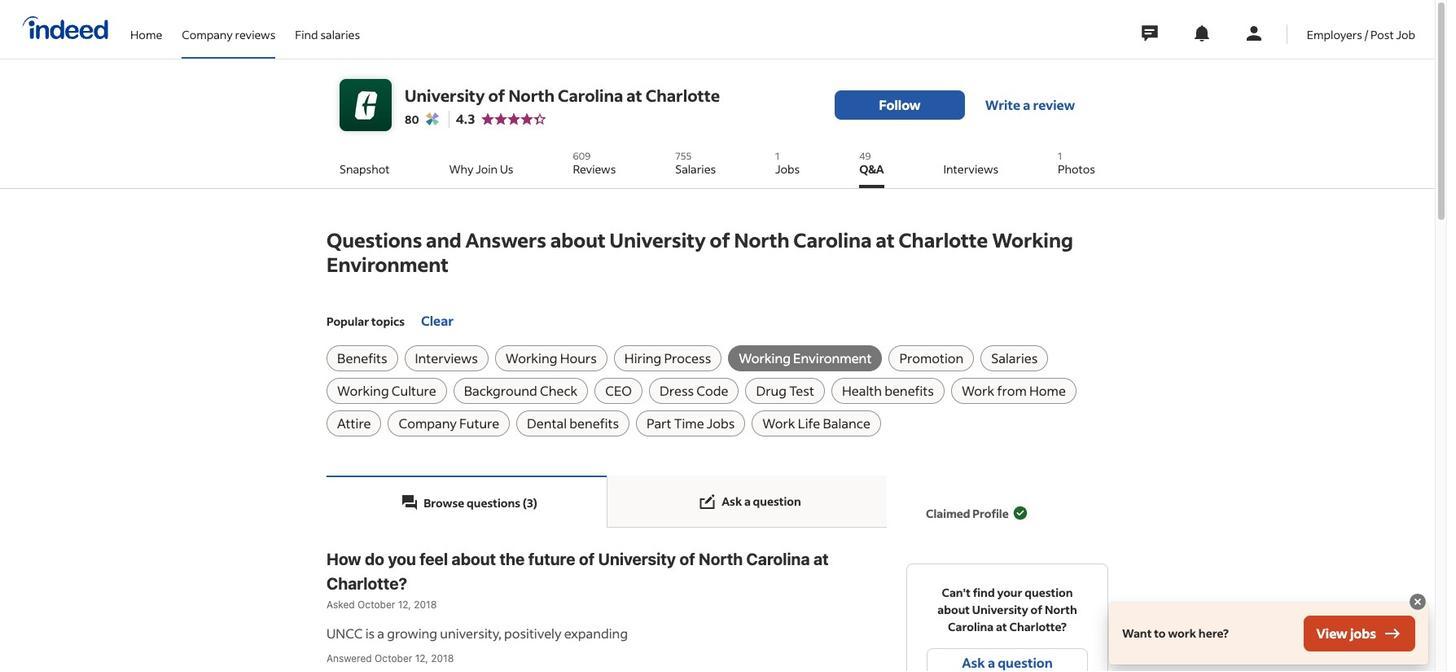 Task type: describe. For each thing, give the bounding box(es) containing it.
1 jobs
[[775, 150, 800, 177]]

benefits link
[[327, 345, 398, 371]]

company future
[[399, 415, 499, 432]]

post
[[1371, 26, 1394, 42]]

home link
[[130, 0, 162, 55]]

why
[[449, 161, 474, 177]]

work life balance link
[[752, 411, 881, 437]]

0 vertical spatial salaries
[[675, 161, 716, 177]]

drug test
[[756, 382, 814, 399]]

working environment link
[[728, 345, 882, 371]]

/
[[1365, 26, 1369, 42]]

company reviews link
[[182, 0, 276, 55]]

growing
[[387, 625, 438, 642]]

north inside the how do you feel about the future of university of north carolina at charlotte? asked october 12, 2018
[[699, 550, 743, 569]]

photos
[[1058, 161, 1096, 177]]

follow
[[879, 96, 921, 113]]

2018 inside the how do you feel about the future of university of north carolina at charlotte? asked october 12, 2018
[[414, 599, 437, 611]]

benefits for dental benefits
[[570, 415, 619, 432]]

page sections tab list
[[327, 476, 887, 528]]

find
[[973, 585, 995, 600]]

topics
[[371, 314, 405, 329]]

part
[[647, 415, 672, 432]]

popular topics
[[327, 314, 405, 329]]

(3)
[[523, 495, 537, 510]]

1 horizontal spatial 12,
[[415, 652, 428, 665]]

asked
[[327, 599, 355, 611]]

why join us link
[[449, 144, 514, 188]]

carolina inside questions and answers about university of north carolina at charlotte working environment
[[794, 227, 872, 253]]

find salaries link
[[295, 0, 360, 55]]

expanding
[[564, 625, 628, 642]]

at inside questions and answers about university of north carolina at charlotte working environment
[[876, 227, 895, 253]]

0 horizontal spatial interviews link
[[404, 345, 489, 371]]

work wellbeing logo image
[[426, 112, 439, 125]]

reviews
[[573, 161, 616, 177]]

want to work here?
[[1122, 626, 1229, 641]]

university inside questions and answers about university of north carolina at charlotte working environment
[[610, 227, 706, 253]]

dental
[[527, 415, 567, 432]]

review
[[1033, 96, 1075, 113]]

609 reviews
[[573, 150, 616, 177]]

benefits for health benefits
[[885, 382, 934, 399]]

a for ask
[[744, 494, 751, 509]]

environment inside questions and answers about university of north carolina at charlotte working environment
[[327, 252, 449, 277]]

drug
[[756, 382, 787, 399]]

promotion link
[[889, 345, 974, 371]]

about for carolina
[[938, 602, 970, 617]]

work from home
[[962, 382, 1066, 399]]

49 q&a
[[859, 150, 884, 177]]

job
[[1397, 26, 1416, 42]]

1 photos
[[1058, 150, 1096, 177]]

1 for jobs
[[775, 150, 780, 162]]

you
[[388, 550, 416, 569]]

working hours link
[[495, 345, 608, 371]]

49
[[859, 150, 871, 162]]

promotion
[[900, 349, 964, 367]]

a for write
[[1023, 96, 1031, 113]]

university inside can't find your question about university of north carolina at charlotte?
[[972, 602, 1029, 617]]

culture
[[392, 382, 436, 399]]

hours
[[560, 349, 597, 367]]

health
[[842, 382, 882, 399]]

can't find your question about university of north carolina at charlotte?
[[938, 585, 1077, 635]]

working hours
[[506, 349, 597, 367]]

follow button
[[835, 90, 965, 120]]

employers
[[1307, 26, 1363, 42]]

drug test link
[[746, 378, 825, 404]]

claimed
[[926, 505, 971, 521]]

uncc
[[327, 625, 363, 642]]

755 salaries
[[675, 150, 716, 177]]

work
[[1168, 626, 1197, 641]]

clear
[[421, 312, 454, 329]]

life
[[798, 415, 821, 432]]

attire
[[337, 415, 371, 432]]

1 vertical spatial october
[[375, 652, 412, 665]]

view jobs link
[[1304, 616, 1416, 652]]

account image
[[1244, 24, 1264, 43]]

working inside questions and answers about university of north carolina at charlotte working environment
[[992, 227, 1074, 253]]

messages unread count 0 image
[[1139, 17, 1161, 50]]

future
[[528, 550, 575, 569]]

answers
[[466, 227, 547, 253]]

1 horizontal spatial interviews
[[944, 161, 999, 177]]

working environment
[[739, 349, 872, 367]]

process
[[664, 349, 711, 367]]

work for work from home
[[962, 382, 995, 399]]

write a review
[[985, 96, 1075, 113]]

755
[[675, 150, 692, 162]]

snapshot
[[340, 161, 390, 177]]

view
[[1317, 625, 1348, 642]]

dress code link
[[649, 378, 739, 404]]

why join us
[[449, 161, 514, 177]]

and
[[426, 227, 462, 253]]

0 horizontal spatial jobs
[[707, 415, 735, 432]]

working for working hours
[[506, 349, 558, 367]]

work from home link
[[951, 378, 1077, 404]]

how do you feel about the future of university of north carolina at charlotte? link
[[327, 547, 887, 596]]

snapshot link
[[340, 144, 390, 188]]

12, inside the how do you feel about the future of university of north carolina at charlotte? asked october 12, 2018
[[398, 599, 411, 611]]

carolina inside the how do you feel about the future of university of north carolina at charlotte? asked october 12, 2018
[[747, 550, 810, 569]]

working culture link
[[327, 378, 447, 404]]

reviews
[[235, 26, 276, 42]]

profile
[[973, 505, 1009, 521]]

us
[[500, 161, 514, 177]]

balance
[[823, 415, 871, 432]]

find
[[295, 26, 318, 42]]

want
[[1122, 626, 1152, 641]]

charlotte inside questions and answers about university of north carolina at charlotte working environment
[[899, 227, 988, 253]]

ask a question link
[[607, 476, 887, 528]]

0 horizontal spatial charlotte
[[646, 84, 720, 105]]

background check link
[[453, 378, 588, 404]]



Task type: vqa. For each thing, say whether or not it's contained in the screenshot.
review
yes



Task type: locate. For each thing, give the bounding box(es) containing it.
environment up topics
[[327, 252, 449, 277]]

question
[[753, 494, 801, 509], [1025, 585, 1073, 600]]

benefits down 'ceo' 'link'
[[570, 415, 619, 432]]

ask
[[722, 494, 742, 509]]

work life balance
[[763, 415, 871, 432]]

1 vertical spatial benefits
[[570, 415, 619, 432]]

a right ask on the bottom
[[744, 494, 751, 509]]

0 horizontal spatial 1
[[775, 150, 780, 162]]

1 vertical spatial home
[[1030, 382, 1066, 399]]

charlotte? down do
[[327, 574, 407, 593]]

health benefits
[[842, 382, 934, 399]]

1 horizontal spatial charlotte?
[[1010, 619, 1067, 635]]

0 vertical spatial interviews link
[[944, 144, 999, 188]]

october down growing
[[375, 652, 412, 665]]

2 vertical spatial a
[[377, 625, 384, 642]]

how
[[327, 550, 361, 569]]

join
[[476, 161, 498, 177]]

working culture
[[337, 382, 436, 399]]

1 vertical spatial work
[[763, 415, 796, 432]]

work left from
[[962, 382, 995, 399]]

0 vertical spatial work
[[962, 382, 995, 399]]

0 vertical spatial company
[[182, 26, 233, 42]]

at
[[627, 84, 642, 105], [876, 227, 895, 253], [814, 550, 829, 569], [996, 619, 1007, 635]]

about left the at bottom left
[[452, 550, 496, 569]]

0 vertical spatial question
[[753, 494, 801, 509]]

1 horizontal spatial environment
[[793, 349, 872, 367]]

test
[[789, 382, 814, 399]]

company reviews
[[182, 26, 276, 42]]

0 vertical spatial charlotte?
[[327, 574, 407, 593]]

2018 up growing
[[414, 599, 437, 611]]

2 1 from the left
[[1058, 150, 1062, 162]]

0 horizontal spatial a
[[377, 625, 384, 642]]

a inside tab list
[[744, 494, 751, 509]]

1 inside 1 jobs
[[775, 150, 780, 162]]

of inside can't find your question about university of north carolina at charlotte?
[[1031, 602, 1043, 617]]

here?
[[1199, 626, 1229, 641]]

q&a
[[859, 161, 884, 177]]

jobs
[[1351, 625, 1377, 642]]

check
[[540, 382, 578, 399]]

carolina up "609"
[[558, 84, 623, 105]]

claimed profile button
[[926, 495, 1029, 531]]

north inside questions and answers about university of north carolina at charlotte working environment
[[734, 227, 790, 253]]

about inside questions and answers about university of north carolina at charlotte working environment
[[550, 227, 606, 253]]

1 horizontal spatial company
[[399, 415, 457, 432]]

0 vertical spatial about
[[550, 227, 606, 253]]

future
[[459, 415, 499, 432]]

0 horizontal spatial salaries
[[675, 161, 716, 177]]

1 vertical spatial environment
[[793, 349, 872, 367]]

jobs right time
[[707, 415, 735, 432]]

october inside the how do you feel about the future of university of north carolina at charlotte? asked october 12, 2018
[[358, 599, 395, 611]]

october
[[358, 599, 395, 611], [375, 652, 412, 665]]

dress code
[[660, 382, 729, 399]]

1 horizontal spatial jobs
[[775, 161, 800, 177]]

october up is
[[358, 599, 395, 611]]

of inside questions and answers about university of north carolina at charlotte working environment
[[710, 227, 730, 253]]

salaries
[[320, 26, 360, 42]]

write
[[985, 96, 1021, 113]]

interviews down write at the right top of the page
[[944, 161, 999, 177]]

1 1 from the left
[[775, 150, 780, 162]]

salaries
[[675, 161, 716, 177], [992, 349, 1038, 367]]

answered
[[327, 652, 372, 665]]

find salaries
[[295, 26, 360, 42]]

work left life
[[763, 415, 796, 432]]

0 vertical spatial benefits
[[885, 382, 934, 399]]

write a review link
[[965, 90, 1096, 120]]

questions
[[327, 227, 422, 253]]

hiring
[[625, 349, 662, 367]]

question inside page sections tab list
[[753, 494, 801, 509]]

1 vertical spatial charlotte?
[[1010, 619, 1067, 635]]

1 inside 1 photos
[[1058, 150, 1062, 162]]

1 horizontal spatial salaries
[[992, 349, 1038, 367]]

jobs left the 49
[[775, 161, 800, 177]]

2018 down university,
[[431, 652, 454, 665]]

2 vertical spatial about
[[938, 602, 970, 617]]

12, up growing
[[398, 599, 411, 611]]

question right ask on the bottom
[[753, 494, 801, 509]]

1 vertical spatial 2018
[[431, 652, 454, 665]]

dental benefits
[[527, 415, 619, 432]]

0 horizontal spatial company
[[182, 26, 233, 42]]

2 horizontal spatial about
[[938, 602, 970, 617]]

0 vertical spatial a
[[1023, 96, 1031, 113]]

university,
[[440, 625, 502, 642]]

university of north carolina at charlotte
[[405, 84, 720, 105]]

1 vertical spatial salaries
[[992, 349, 1038, 367]]

company for company reviews
[[182, 26, 233, 42]]

1 horizontal spatial benefits
[[885, 382, 934, 399]]

background
[[464, 382, 537, 399]]

to
[[1154, 626, 1166, 641]]

80
[[405, 111, 419, 127]]

0 horizontal spatial interviews
[[415, 349, 478, 367]]

close image
[[1408, 592, 1428, 612]]

0 vertical spatial charlotte
[[646, 84, 720, 105]]

interviews link down write at the right top of the page
[[944, 144, 999, 188]]

1
[[775, 150, 780, 162], [1058, 150, 1062, 162]]

0 horizontal spatial charlotte?
[[327, 574, 407, 593]]

company
[[182, 26, 233, 42], [399, 415, 457, 432]]

0 vertical spatial jobs
[[775, 161, 800, 177]]

benefits
[[885, 382, 934, 399], [570, 415, 619, 432]]

1 vertical spatial a
[[744, 494, 751, 509]]

notifications unread count 0 image
[[1192, 24, 1212, 43]]

at inside can't find your question about university of north carolina at charlotte?
[[996, 619, 1007, 635]]

2 horizontal spatial a
[[1023, 96, 1031, 113]]

university inside the how do you feel about the future of university of north carolina at charlotte? asked october 12, 2018
[[598, 550, 676, 569]]

ceo link
[[595, 378, 643, 404]]

0 horizontal spatial benefits
[[570, 415, 619, 432]]

dress
[[660, 382, 694, 399]]

0 vertical spatial interviews
[[944, 161, 999, 177]]

a right write at the right top of the page
[[1023, 96, 1031, 113]]

claimed profile
[[926, 505, 1009, 521]]

view jobs
[[1317, 625, 1377, 642]]

positively
[[504, 625, 562, 642]]

home
[[130, 26, 162, 42], [1030, 382, 1066, 399]]

1 horizontal spatial question
[[1025, 585, 1073, 600]]

charlotte?
[[327, 574, 407, 593], [1010, 619, 1067, 635]]

1 vertical spatial charlotte
[[899, 227, 988, 253]]

at inside the how do you feel about the future of university of north carolina at charlotte? asked october 12, 2018
[[814, 550, 829, 569]]

benefits down "promotion" "link"
[[885, 382, 934, 399]]

4.3
[[456, 110, 475, 127]]

1 horizontal spatial work
[[962, 382, 995, 399]]

health benefits link
[[832, 378, 945, 404]]

1 for photos
[[1058, 150, 1062, 162]]

about right the answers
[[550, 227, 606, 253]]

0 horizontal spatial question
[[753, 494, 801, 509]]

a right is
[[377, 625, 384, 642]]

dental benefits link
[[517, 411, 630, 437]]

about for university
[[452, 550, 496, 569]]

1 horizontal spatial 1
[[1058, 150, 1062, 162]]

university
[[405, 84, 485, 105], [610, 227, 706, 253], [598, 550, 676, 569], [972, 602, 1029, 617]]

can't
[[942, 585, 971, 600]]

1 horizontal spatial about
[[550, 227, 606, 253]]

environment up health
[[793, 349, 872, 367]]

0 horizontal spatial environment
[[327, 252, 449, 277]]

0 horizontal spatial about
[[452, 550, 496, 569]]

interviews down clear link
[[415, 349, 478, 367]]

working for working culture
[[337, 382, 389, 399]]

company left 'reviews' at the top left of the page
[[182, 26, 233, 42]]

clear link
[[421, 303, 454, 339]]

0 vertical spatial environment
[[327, 252, 449, 277]]

hiring process
[[625, 349, 711, 367]]

a
[[1023, 96, 1031, 113], [744, 494, 751, 509], [377, 625, 384, 642]]

0 vertical spatial october
[[358, 599, 395, 611]]

carolina down q&a
[[794, 227, 872, 253]]

0 horizontal spatial work
[[763, 415, 796, 432]]

about inside the how do you feel about the future of university of north carolina at charlotte? asked october 12, 2018
[[452, 550, 496, 569]]

12,
[[398, 599, 411, 611], [415, 652, 428, 665]]

north inside can't find your question about university of north carolina at charlotte?
[[1045, 602, 1077, 617]]

company for company future
[[399, 415, 457, 432]]

question inside can't find your question about university of north carolina at charlotte?
[[1025, 585, 1073, 600]]

0 vertical spatial 2018
[[414, 599, 437, 611]]

questions
[[467, 495, 521, 510]]

0 vertical spatial 12,
[[398, 599, 411, 611]]

north
[[509, 84, 555, 105], [734, 227, 790, 253], [699, 550, 743, 569], [1045, 602, 1077, 617]]

background check
[[464, 382, 578, 399]]

work for work life balance
[[763, 415, 796, 432]]

1 horizontal spatial a
[[744, 494, 751, 509]]

interviews link down clear link
[[404, 345, 489, 371]]

1 vertical spatial jobs
[[707, 415, 735, 432]]

0 vertical spatial home
[[130, 26, 162, 42]]

charlotte? inside the how do you feel about the future of university of north carolina at charlotte? asked october 12, 2018
[[327, 574, 407, 593]]

1 vertical spatial about
[[452, 550, 496, 569]]

browse
[[424, 495, 465, 510]]

about down the can't
[[938, 602, 970, 617]]

1 vertical spatial interviews link
[[404, 345, 489, 371]]

1 horizontal spatial charlotte
[[899, 227, 988, 253]]

carolina down ask a question
[[747, 550, 810, 569]]

0 horizontal spatial home
[[130, 26, 162, 42]]

question right your
[[1025, 585, 1073, 600]]

1 vertical spatial interviews
[[415, 349, 478, 367]]

ask a question
[[722, 494, 801, 509]]

charlotte? down your
[[1010, 619, 1067, 635]]

0 horizontal spatial 12,
[[398, 599, 411, 611]]

attire link
[[327, 411, 382, 437]]

part time jobs
[[647, 415, 735, 432]]

1 vertical spatial 12,
[[415, 652, 428, 665]]

company future link
[[388, 411, 510, 437]]

1 vertical spatial question
[[1025, 585, 1073, 600]]

of
[[488, 84, 505, 105], [710, 227, 730, 253], [579, 550, 595, 569], [680, 550, 695, 569], [1031, 602, 1043, 617]]

answered october 12, 2018
[[327, 652, 454, 665]]

about inside can't find your question about university of north carolina at charlotte?
[[938, 602, 970, 617]]

charlotte? inside can't find your question about university of north carolina at charlotte?
[[1010, 619, 1067, 635]]

1 vertical spatial company
[[399, 415, 457, 432]]

part time jobs link
[[636, 411, 746, 437]]

carolina down 'find'
[[948, 619, 994, 635]]

carolina inside can't find your question about university of north carolina at charlotte?
[[948, 619, 994, 635]]

interviews
[[944, 161, 999, 177], [415, 349, 478, 367]]

working for working environment
[[739, 349, 791, 367]]

12, down growing
[[415, 652, 428, 665]]

hiring process link
[[614, 345, 722, 371]]

company down culture
[[399, 415, 457, 432]]

1 horizontal spatial home
[[1030, 382, 1066, 399]]

the
[[500, 550, 525, 569]]

1 horizontal spatial interviews link
[[944, 144, 999, 188]]

questions and answers about university of north carolina at charlotte working environment
[[327, 227, 1074, 277]]



